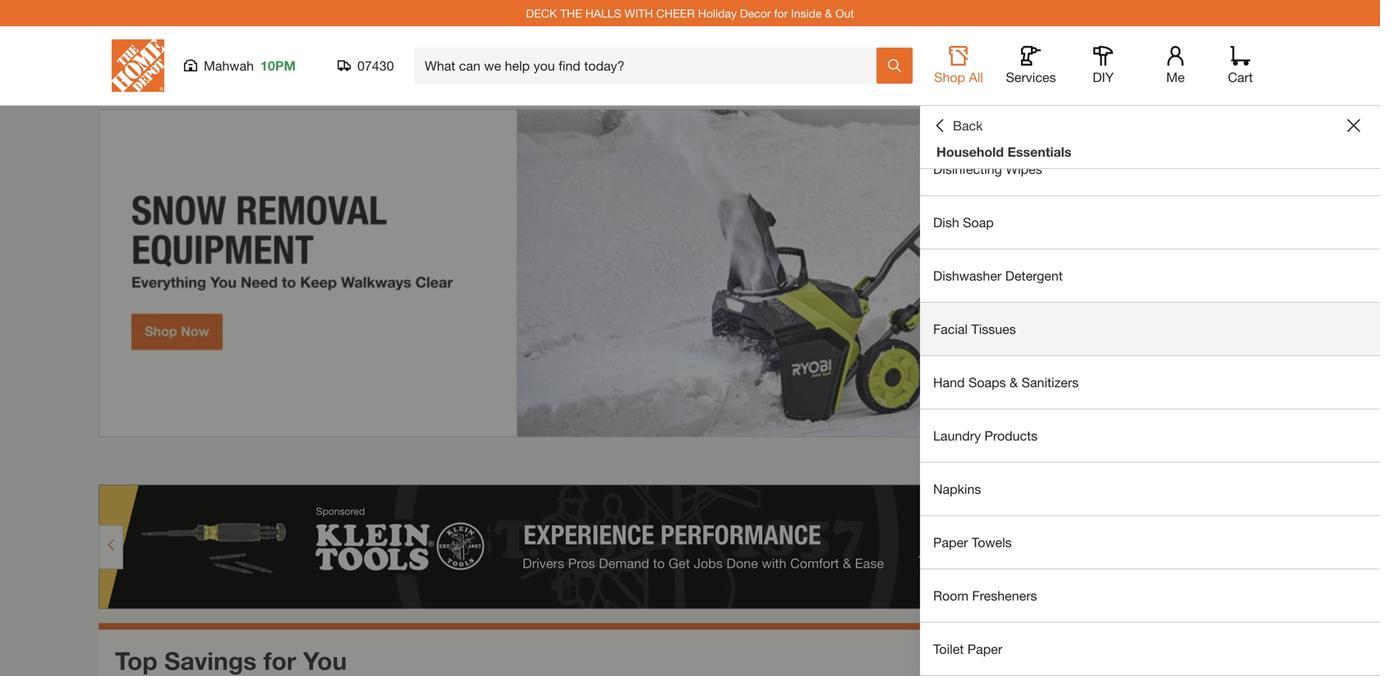 Task type: locate. For each thing, give the bounding box(es) containing it.
0 vertical spatial for
[[774, 6, 788, 20]]

napkins
[[933, 482, 981, 497]]

me button
[[1149, 46, 1202, 85]]

1 vertical spatial for
[[263, 647, 296, 676]]

shop all
[[934, 69, 983, 85]]

toilet
[[933, 642, 964, 658]]

out
[[836, 6, 854, 20]]

room fresheners link
[[920, 570, 1380, 623]]

paper
[[933, 535, 968, 551], [968, 642, 1002, 658]]

1 vertical spatial &
[[1010, 375, 1018, 391]]

inside
[[791, 6, 822, 20]]

detergent
[[1005, 268, 1063, 284]]

1 vertical spatial paper
[[968, 642, 1002, 658]]

What can we help you find today? search field
[[425, 48, 876, 83]]

diy button
[[1077, 46, 1130, 85]]

room
[[933, 589, 969, 604]]

0 vertical spatial paper
[[933, 535, 968, 551]]

menu
[[920, 36, 1380, 677]]

1 horizontal spatial &
[[1010, 375, 1018, 391]]

all
[[969, 69, 983, 85]]

savings
[[164, 647, 257, 676]]

&
[[825, 6, 832, 20], [1010, 375, 1018, 391]]

disinfecting wipes link
[[920, 143, 1380, 196]]

decor
[[740, 6, 771, 20]]

essentials
[[1008, 144, 1072, 160]]

for left 'you'
[[263, 647, 296, 676]]

0 horizontal spatial &
[[825, 6, 832, 20]]

household
[[937, 144, 1004, 160]]

dish
[[933, 215, 959, 230]]

room fresheners
[[933, 589, 1037, 604]]

mahwah
[[204, 58, 254, 74]]

household essentials
[[937, 144, 1072, 160]]

paper towels
[[933, 535, 1012, 551]]

cart
[[1228, 69, 1253, 85]]

sanitizers
[[1022, 375, 1079, 391]]

hand soaps & sanitizers
[[933, 375, 1079, 391]]

dishwasher detergent
[[933, 268, 1063, 284]]

napkins link
[[920, 463, 1380, 516]]

halls
[[585, 6, 621, 20]]

paper left towels
[[933, 535, 968, 551]]

& left out
[[825, 6, 832, 20]]

the
[[560, 6, 582, 20]]

0 horizontal spatial for
[[263, 647, 296, 676]]

facial tissues
[[933, 322, 1016, 337]]

shop all button
[[933, 46, 985, 85]]

disinfecting wipes
[[933, 161, 1042, 177]]

soap
[[963, 215, 994, 230]]

back button
[[933, 117, 983, 134]]

dish soap
[[933, 215, 994, 230]]

disinfecting
[[933, 161, 1002, 177]]

wipes
[[1006, 161, 1042, 177]]

for
[[774, 6, 788, 20], [263, 647, 296, 676]]

1 horizontal spatial for
[[774, 6, 788, 20]]

for left inside
[[774, 6, 788, 20]]

paper right toilet
[[968, 642, 1002, 658]]

& right soaps
[[1010, 375, 1018, 391]]

laundry
[[933, 428, 981, 444]]

facial tissues link
[[920, 303, 1380, 356]]

deck the halls with cheer holiday decor for inside & out
[[526, 6, 854, 20]]

towels
[[972, 535, 1012, 551]]

laundry products link
[[920, 410, 1380, 463]]

top
[[115, 647, 157, 676]]

products
[[985, 428, 1038, 444]]



Task type: describe. For each thing, give the bounding box(es) containing it.
mahwah 10pm
[[204, 58, 296, 74]]

07430
[[357, 58, 394, 74]]

tissues
[[972, 322, 1016, 337]]

the home depot logo image
[[112, 39, 164, 92]]

diy
[[1093, 69, 1114, 85]]

menu containing batteries
[[920, 36, 1380, 677]]

image for snow removal equipment everything you need to keep walkways clear image
[[99, 109, 1282, 438]]

back
[[953, 118, 983, 134]]

holiday
[[698, 6, 737, 20]]

dish soap link
[[920, 196, 1380, 249]]

services
[[1006, 69, 1056, 85]]

2 / 5
[[1218, 455, 1239, 473]]

you
[[303, 647, 347, 676]]

fresheners
[[972, 589, 1037, 604]]

previous slide image
[[1190, 457, 1203, 470]]

cart link
[[1223, 46, 1259, 85]]

facial
[[933, 322, 968, 337]]

10pm
[[260, 58, 296, 74]]

laundry products
[[933, 428, 1038, 444]]

toilet paper
[[933, 642, 1002, 658]]

cheer
[[656, 6, 695, 20]]

paper towels link
[[920, 517, 1380, 569]]

deck
[[526, 6, 557, 20]]

with
[[625, 6, 653, 20]]

& inside hand soaps & sanitizers link
[[1010, 375, 1018, 391]]

5
[[1231, 455, 1239, 473]]

hand soaps & sanitizers link
[[920, 357, 1380, 409]]

services button
[[1005, 46, 1057, 85]]

hand
[[933, 375, 965, 391]]

deck the halls with cheer holiday decor for inside & out link
[[526, 6, 854, 20]]

feedback link image
[[1358, 278, 1380, 366]]

soaps
[[969, 375, 1006, 391]]

shop
[[934, 69, 965, 85]]

0 vertical spatial &
[[825, 6, 832, 20]]

top savings for you
[[115, 647, 347, 676]]

/
[[1226, 455, 1231, 473]]

batteries link
[[920, 90, 1380, 142]]

drawer close image
[[1347, 119, 1361, 132]]

07430 button
[[338, 58, 394, 74]]

2
[[1218, 455, 1226, 473]]

dishwasher
[[933, 268, 1002, 284]]

batteries
[[933, 108, 986, 124]]

me
[[1166, 69, 1185, 85]]

dishwasher detergent link
[[920, 250, 1380, 302]]

next slide image
[[1254, 457, 1267, 470]]

toilet paper link
[[920, 624, 1380, 676]]



Task type: vqa. For each thing, say whether or not it's contained in the screenshot.
bottommost Bag
no



